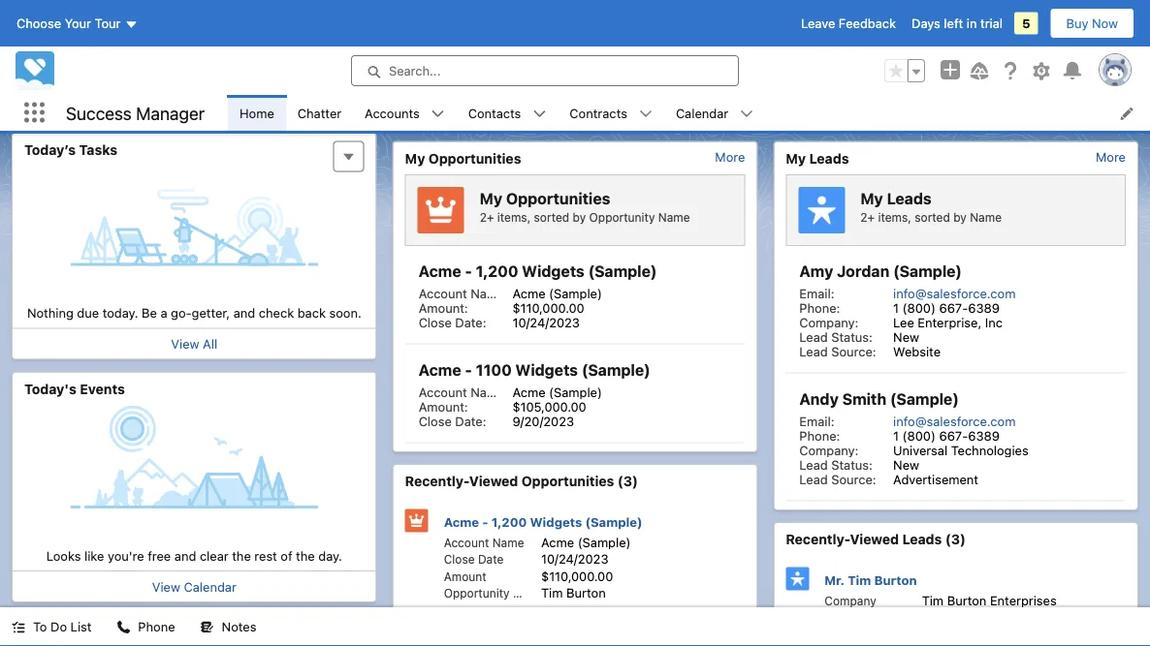 Task type: describe. For each thing, give the bounding box(es) containing it.
manager
[[136, 103, 205, 123]]

show more my opportunities records element
[[715, 150, 745, 164]]

amount: for acme - 1,200 widgets (sample)
[[419, 301, 468, 315]]

1 (800) 667-6389 for andy smith (sample)
[[893, 429, 1000, 443]]

2+ for my opportunities
[[480, 211, 494, 224]]

info@salesforce.com link for andy smith (sample)
[[893, 414, 1016, 429]]

phone
[[138, 620, 175, 635]]

andy smith (sample)
[[799, 390, 959, 409]]

do
[[51, 620, 67, 635]]

6389 for amy jordan (sample)
[[968, 301, 1000, 315]]

pm for as of today at 12:​40 pm
[[339, 98, 357, 112]]

success
[[66, 103, 132, 123]]

choose your tour
[[16, 16, 121, 31]]

success manager
[[66, 103, 205, 123]]

looks
[[46, 549, 81, 563]]

choose
[[16, 16, 61, 31]]

view down search...
[[405, 97, 433, 112]]

mr.
[[825, 574, 845, 588]]

you're
[[108, 549, 144, 563]]

accounts link
[[353, 95, 431, 131]]

1 horizontal spatial burton
[[874, 574, 917, 588]]

viewed for leads
[[850, 532, 899, 548]]

acme - 1,200 widgets (sample) for account name
[[444, 515, 643, 530]]

status: for jordan
[[831, 330, 873, 344]]

0 horizontal spatial burton
[[566, 586, 606, 601]]

recently- for recently-viewed opportunities (3)
[[405, 474, 469, 490]]

owner
[[513, 587, 549, 601]]

10/24/2023 for close date:
[[512, 315, 580, 330]]

tim burton enterprises
[[922, 593, 1057, 608]]

2 the from the left
[[296, 549, 315, 563]]

leave feedback
[[801, 16, 896, 31]]

close for acme - 1100 widgets (sample)
[[419, 414, 452, 429]]

getter,
[[192, 306, 230, 321]]

text default image inside notes button
[[200, 621, 214, 635]]

show more my leads records element
[[1096, 150, 1126, 164]]

account name: acme (sample) for 1100
[[419, 385, 602, 400]]

calendar link
[[664, 95, 740, 131]]

- for $110,000.00
[[465, 262, 472, 281]]

1 view report link from the left
[[24, 97, 95, 112]]

more for opportunities
[[715, 150, 745, 164]]

recently-viewed leads (3)
[[786, 532, 966, 548]]

advertisement
[[893, 472, 979, 487]]

my leads 2+ items, sorted by name
[[861, 189, 1002, 224]]

amount
[[444, 570, 486, 584]]

1,200 for account name:
[[476, 262, 518, 281]]

1 (800) 667-6389 for amy jordan (sample)
[[893, 301, 1000, 315]]

text default image inside calendar list item
[[740, 107, 754, 121]]

12:​40
[[305, 98, 336, 112]]

667- for amy jordan (sample)
[[939, 301, 968, 315]]

opportunity owner tim burton
[[444, 586, 606, 601]]

0 horizontal spatial name
[[492, 536, 524, 550]]

my for my leads 2+ items, sorted by name
[[861, 189, 883, 208]]

0 horizontal spatial calendar
[[184, 580, 236, 594]]

1 the from the left
[[232, 549, 251, 563]]

2 horizontal spatial burton
[[947, 593, 987, 608]]

contacts
[[468, 106, 521, 120]]

technologies
[[951, 443, 1029, 458]]

(800) for jordan
[[903, 301, 936, 315]]

new for jordan
[[893, 330, 919, 344]]

website
[[893, 344, 941, 359]]

widgets for 10/24/2023
[[530, 515, 582, 530]]

leads for my leads 2+ items, sorted by name
[[887, 189, 932, 208]]

more for leads
[[1096, 150, 1126, 164]]

source: for smith
[[831, 472, 876, 487]]

leads for my leads
[[809, 150, 849, 166]]

lead source: for amy
[[799, 344, 876, 359]]

to do list button
[[0, 608, 103, 647]]

text default image inside contacts list item
[[533, 107, 546, 121]]

search... button
[[351, 55, 739, 86]]

opportunity inside my opportunities 2+ items, sorted by opportunity name
[[589, 211, 655, 224]]

my opportunities link
[[405, 150, 521, 167]]

of for as of today at 12:​40 pm
[[241, 98, 252, 112]]

soon.
[[329, 306, 361, 321]]

more link for opportunities
[[715, 150, 745, 164]]

rest
[[254, 549, 277, 563]]

close date: for 1100
[[419, 414, 486, 429]]

- for 10/24/2023
[[482, 515, 488, 530]]

events
[[80, 381, 125, 397]]

1,200 for account name
[[492, 515, 527, 530]]

0 horizontal spatial tim
[[541, 586, 563, 601]]

opportunities for my opportunities
[[429, 150, 521, 166]]

0 horizontal spatial and
[[174, 549, 196, 563]]

acme - 1,200 widgets (sample) for account name:
[[419, 262, 657, 281]]

view calendar link
[[152, 580, 236, 594]]

$110,000.00 for amount
[[541, 569, 613, 584]]

3 lead from the top
[[799, 458, 828, 472]]

my leads
[[786, 150, 849, 166]]

smith
[[842, 390, 886, 409]]

account name: acme (sample) for 1,200
[[419, 286, 602, 301]]

to
[[33, 620, 47, 635]]

name inside my leads 2+ items, sorted by name
[[970, 211, 1002, 224]]

10/24/2023 for close date
[[541, 552, 609, 567]]

status: for smith
[[831, 458, 873, 472]]

jordan
[[837, 262, 890, 281]]

pm for as of today at 1:​57 pm
[[696, 102, 714, 116]]

widgets for $105,000.00
[[515, 361, 578, 380]]

mr. tim burton
[[825, 574, 917, 588]]

date
[[478, 553, 504, 567]]

my for my opportunities 2+ items, sorted by opportunity name
[[480, 189, 502, 208]]

notes
[[222, 620, 256, 635]]

amy jordan (sample)
[[799, 262, 962, 281]]

like
[[84, 549, 104, 563]]

phone: for amy
[[799, 301, 840, 315]]

4 lead from the top
[[799, 472, 828, 487]]

2 vertical spatial opportunities
[[522, 474, 614, 490]]

my leads link
[[786, 150, 849, 167]]

sorted for leads
[[915, 211, 950, 224]]

accounts list item
[[353, 95, 456, 131]]

- for $105,000.00
[[465, 361, 472, 380]]

check
[[259, 306, 294, 321]]

at for 1:​57
[[656, 102, 667, 116]]

2 horizontal spatial tim
[[922, 593, 944, 608]]

close date: for 1,200
[[419, 315, 486, 330]]

nothing
[[27, 306, 74, 321]]

enterprise,
[[918, 315, 982, 330]]

1 view report from the left
[[24, 97, 95, 112]]

today's tasks
[[24, 142, 117, 158]]

today.
[[103, 306, 138, 321]]

contracts
[[570, 106, 627, 120]]

my opportunities
[[405, 150, 521, 166]]

2 lead from the top
[[799, 344, 828, 359]]

view down free
[[152, 580, 180, 594]]

as of today at 1:​57 pm
[[589, 102, 714, 116]]

looks like you're free and clear the rest of the day.
[[46, 549, 342, 563]]

buy
[[1066, 16, 1089, 31]]

$105,000.00
[[512, 400, 586, 414]]

nothing due today. be a go-getter, and check back soon.
[[27, 306, 361, 321]]

due
[[77, 306, 99, 321]]

text default image inside phone button
[[117, 621, 130, 635]]

universal
[[893, 443, 948, 458]]

andy
[[799, 390, 839, 409]]

today's events
[[24, 381, 125, 397]]

more link for leads
[[1096, 150, 1126, 164]]

all
[[203, 337, 217, 352]]

email: for amy
[[799, 286, 834, 301]]

2 report from the left
[[437, 97, 476, 112]]

buy now button
[[1050, 8, 1135, 39]]

2 view report link from the left
[[405, 97, 476, 121]]

1:​57
[[670, 102, 693, 116]]

at for 12:​40
[[291, 98, 302, 112]]

now
[[1092, 16, 1118, 31]]

1100
[[476, 361, 512, 380]]

items, for opportunities
[[497, 211, 531, 224]]

amount: for acme - 1100 widgets (sample)
[[419, 400, 468, 414]]

left
[[944, 16, 963, 31]]

chatter link
[[286, 95, 353, 131]]

a
[[160, 306, 167, 321]]

close date
[[444, 553, 504, 567]]

date: for 1,200
[[455, 315, 486, 330]]

tasks
[[79, 142, 117, 158]]

your
[[65, 16, 91, 31]]



Task type: locate. For each thing, give the bounding box(es) containing it.
1 source: from the top
[[831, 344, 876, 359]]

2 2+ from the left
[[861, 211, 875, 224]]

feedback
[[839, 16, 896, 31]]

calendar list item
[[664, 95, 765, 131]]

0 vertical spatial viewed
[[469, 474, 518, 490]]

opportunities inside my opportunities 2+ items, sorted by opportunity name
[[506, 189, 610, 208]]

info@salesforce.com up the enterprise,
[[893, 286, 1016, 301]]

2 company: from the top
[[799, 443, 859, 458]]

pm right 1:​57 at the top of the page
[[696, 102, 714, 116]]

10/24/2023 down acme (sample)
[[541, 552, 609, 567]]

text default image inside contracts list item
[[639, 107, 653, 121]]

view calendar
[[152, 580, 236, 594]]

0 vertical spatial account
[[419, 286, 467, 301]]

text default image left 1:​57 at the top of the page
[[639, 107, 653, 121]]

sorted for opportunities
[[534, 211, 569, 224]]

1 email: from the top
[[799, 286, 834, 301]]

calendar down clear
[[184, 580, 236, 594]]

1 vertical spatial company:
[[799, 443, 859, 458]]

0 vertical spatial acme - 1,200 widgets (sample)
[[419, 262, 657, 281]]

1 by from the left
[[573, 211, 586, 224]]

lead source: up the andy on the right bottom of the page
[[799, 344, 876, 359]]

2 source: from the top
[[831, 472, 876, 487]]

date: up 1100 on the bottom left of page
[[455, 315, 486, 330]]

2+
[[480, 211, 494, 224], [861, 211, 875, 224]]

company: down the andy on the right bottom of the page
[[799, 443, 859, 458]]

1 info@salesforce.com link from the top
[[893, 286, 1016, 301]]

1 horizontal spatial by
[[953, 211, 967, 224]]

6389 up advertisement
[[968, 429, 1000, 443]]

account name: acme (sample) down 1100 on the bottom left of page
[[419, 385, 602, 400]]

2 phone: from the top
[[799, 429, 840, 443]]

lee
[[893, 315, 914, 330]]

2 close date: from the top
[[419, 414, 486, 429]]

0 horizontal spatial of
[[241, 98, 252, 112]]

view
[[24, 97, 53, 112], [405, 97, 433, 112], [171, 337, 199, 352], [152, 580, 180, 594]]

opportunities for my opportunities 2+ items, sorted by opportunity name
[[506, 189, 610, 208]]

0 horizontal spatial the
[[232, 549, 251, 563]]

as for as of today at 1:​57 pm
[[589, 102, 603, 116]]

view all
[[171, 337, 217, 352]]

source: up smith
[[831, 344, 876, 359]]

0 vertical spatial phone:
[[799, 301, 840, 315]]

2 vertical spatial leads
[[902, 532, 942, 548]]

and right free
[[174, 549, 196, 563]]

0 vertical spatial -
[[465, 262, 472, 281]]

0 horizontal spatial more link
[[715, 150, 745, 164]]

and left the check
[[233, 306, 255, 321]]

phone:
[[799, 301, 840, 315], [799, 429, 840, 443]]

0 vertical spatial widgets
[[522, 262, 585, 281]]

0 vertical spatial 10/24/2023
[[512, 315, 580, 330]]

0 vertical spatial email:
[[799, 286, 834, 301]]

0 vertical spatial (800)
[[903, 301, 936, 315]]

choose your tour button
[[16, 8, 139, 39]]

of left "chatter" link
[[241, 98, 252, 112]]

1 vertical spatial info@salesforce.com
[[893, 414, 1016, 429]]

list containing home
[[228, 95, 1150, 131]]

1 vertical spatial (800)
[[903, 429, 936, 443]]

1 vertical spatial account
[[419, 385, 467, 400]]

view report up today's
[[24, 97, 95, 112]]

$110,000.00 down acme (sample)
[[541, 569, 613, 584]]

1 vertical spatial $110,000.00
[[541, 569, 613, 584]]

recently-
[[405, 474, 469, 490], [786, 532, 850, 548]]

today's
[[24, 381, 77, 397]]

amy
[[799, 262, 833, 281]]

opportunities down contracts
[[506, 189, 610, 208]]

1 status: from the top
[[831, 330, 873, 344]]

2 vertical spatial close
[[444, 553, 475, 567]]

0 vertical spatial 1 (800) 667-6389
[[893, 301, 1000, 315]]

my
[[405, 150, 425, 166], [786, 150, 806, 166], [480, 189, 502, 208], [861, 189, 883, 208]]

10/24/2023 up acme - 1100 widgets (sample)
[[512, 315, 580, 330]]

phone: down amy at top
[[799, 301, 840, 315]]

0 vertical spatial text default image
[[639, 107, 653, 121]]

0 vertical spatial opportunity
[[589, 211, 655, 224]]

2+ inside my leads 2+ items, sorted by name
[[861, 211, 875, 224]]

acme - 1100 widgets (sample)
[[419, 361, 650, 380]]

0 vertical spatial lead source:
[[799, 344, 876, 359]]

my opportunities 2+ items, sorted by opportunity name
[[480, 189, 690, 224]]

universal technologies
[[893, 443, 1029, 458]]

burton left enterprises
[[947, 593, 987, 608]]

1 horizontal spatial sorted
[[915, 211, 950, 224]]

pm right 12:​40
[[339, 98, 357, 112]]

info@salesforce.com for amy jordan (sample)
[[893, 286, 1016, 301]]

email: down amy at top
[[799, 286, 834, 301]]

company: for amy
[[799, 315, 859, 330]]

1 more from the left
[[715, 150, 745, 164]]

2 date: from the top
[[455, 414, 486, 429]]

buy now
[[1066, 16, 1118, 31]]

1 horizontal spatial opportunity
[[589, 211, 655, 224]]

2 amount: from the top
[[419, 400, 468, 414]]

info@salesforce.com link for amy jordan (sample)
[[893, 286, 1016, 301]]

name: down 1100 on the bottom left of page
[[471, 385, 508, 400]]

as for as of today at 12:​40 pm
[[224, 98, 237, 112]]

1 horizontal spatial recently-
[[786, 532, 850, 548]]

opportunities down the contacts link
[[429, 150, 521, 166]]

2 1 from the top
[[893, 429, 899, 443]]

1 (800) 667-6389 up website
[[893, 301, 1000, 315]]

text default image
[[639, 107, 653, 121], [117, 621, 130, 635]]

name: for 1100
[[471, 385, 508, 400]]

1 horizontal spatial of
[[281, 549, 292, 563]]

sorted
[[534, 211, 569, 224], [915, 211, 950, 224]]

0 horizontal spatial pm
[[339, 98, 357, 112]]

2 name: from the top
[[471, 385, 508, 400]]

view left all
[[171, 337, 199, 352]]

close for acme - 1,200 widgets (sample)
[[419, 315, 452, 330]]

list
[[228, 95, 1150, 131]]

2 vertical spatial account
[[444, 536, 489, 550]]

tim right company
[[922, 593, 944, 608]]

$110,000.00 up acme - 1100 widgets (sample)
[[512, 301, 584, 315]]

0 horizontal spatial 2+
[[480, 211, 494, 224]]

1 phone: from the top
[[799, 301, 840, 315]]

name: for 1,200
[[471, 286, 508, 301]]

home
[[240, 106, 274, 120]]

widgets up acme (sample)
[[530, 515, 582, 530]]

1
[[893, 301, 899, 315], [893, 429, 899, 443]]

text default image inside to do list button
[[12, 621, 25, 635]]

0 horizontal spatial view report
[[24, 97, 95, 112]]

of
[[241, 98, 252, 112], [606, 102, 617, 116], [281, 549, 292, 563]]

1 vertical spatial recently-
[[786, 532, 850, 548]]

1 vertical spatial opportunity
[[444, 587, 510, 601]]

contacts list item
[[456, 95, 558, 131]]

opportunities inside "link"
[[429, 150, 521, 166]]

days
[[912, 16, 940, 31]]

account name: acme (sample) up 1100 on the bottom left of page
[[419, 286, 602, 301]]

close date: up 1100 on the bottom left of page
[[419, 315, 486, 330]]

as of today at 12:​40 pm
[[224, 98, 357, 112]]

1 vertical spatial viewed
[[850, 532, 899, 548]]

1 horizontal spatial the
[[296, 549, 315, 563]]

0 horizontal spatial view report link
[[24, 97, 95, 112]]

1 vertical spatial date:
[[455, 414, 486, 429]]

new up andy smith (sample) on the right bottom
[[893, 330, 919, 344]]

lead status: up the andy on the right bottom of the page
[[799, 330, 873, 344]]

status: left lee
[[831, 330, 873, 344]]

as down search... button
[[589, 102, 603, 116]]

1 account name: acme (sample) from the top
[[419, 286, 602, 301]]

at left 12:​40
[[291, 98, 302, 112]]

my inside my opportunities 2+ items, sorted by opportunity name
[[480, 189, 502, 208]]

opportunities
[[429, 150, 521, 166], [506, 189, 610, 208], [522, 474, 614, 490]]

account for acme - 1100 widgets (sample)
[[419, 385, 467, 400]]

1 report from the left
[[56, 97, 95, 112]]

1 amount: from the top
[[419, 301, 468, 315]]

1 6389 from the top
[[968, 301, 1000, 315]]

6389
[[968, 301, 1000, 315], [968, 429, 1000, 443]]

day.
[[318, 549, 342, 563]]

2+ down my opportunities
[[480, 211, 494, 224]]

recently-viewed opportunities (3)
[[405, 474, 638, 490]]

1 company: from the top
[[799, 315, 859, 330]]

days left in trial
[[912, 16, 1003, 31]]

leave
[[801, 16, 835, 31]]

1 vertical spatial source:
[[831, 472, 876, 487]]

group
[[884, 59, 925, 82]]

0 horizontal spatial text default image
[[117, 621, 130, 635]]

0 vertical spatial info@salesforce.com
[[893, 286, 1016, 301]]

(3)
[[618, 474, 638, 490], [945, 532, 966, 548]]

0 vertical spatial lead status:
[[799, 330, 873, 344]]

1 667- from the top
[[939, 301, 968, 315]]

email: down the andy on the right bottom of the page
[[799, 414, 834, 429]]

lee enterprise, inc
[[893, 315, 1003, 330]]

1 vertical spatial info@salesforce.com link
[[893, 414, 1016, 429]]

items, inside my opportunities 2+ items, sorted by opportunity name
[[497, 211, 531, 224]]

phone: down the andy on the right bottom of the page
[[799, 429, 840, 443]]

info@salesforce.com up universal technologies
[[893, 414, 1016, 429]]

phone: for andy
[[799, 429, 840, 443]]

667- left inc
[[939, 301, 968, 315]]

items, down my opportunities
[[497, 211, 531, 224]]

widgets for $110,000.00
[[522, 262, 585, 281]]

2 (800) from the top
[[903, 429, 936, 443]]

name
[[658, 211, 690, 224], [970, 211, 1002, 224], [492, 536, 524, 550]]

calendar up show more my opportunities records element
[[676, 106, 729, 120]]

contracts link
[[558, 95, 639, 131]]

1 2+ from the left
[[480, 211, 494, 224]]

2+ for my leads
[[861, 211, 875, 224]]

1 vertical spatial new
[[893, 458, 919, 472]]

0 horizontal spatial viewed
[[469, 474, 518, 490]]

account for acme - 1,200 widgets (sample)
[[419, 286, 467, 301]]

0 vertical spatial and
[[233, 306, 255, 321]]

1 vertical spatial text default image
[[117, 621, 130, 635]]

view report link up today's
[[24, 97, 95, 112]]

1 horizontal spatial tim
[[848, 574, 871, 588]]

widgets
[[522, 262, 585, 281], [515, 361, 578, 380], [530, 515, 582, 530]]

my up jordan
[[861, 189, 883, 208]]

2 lead source: from the top
[[799, 472, 876, 487]]

view report link down search...
[[405, 97, 476, 121]]

of right rest
[[281, 549, 292, 563]]

0 vertical spatial source:
[[831, 344, 876, 359]]

by for opportunities
[[573, 211, 586, 224]]

(800) up advertisement
[[903, 429, 936, 443]]

1 vertical spatial (3)
[[945, 532, 966, 548]]

1 horizontal spatial more link
[[1096, 150, 1126, 164]]

contacts link
[[456, 95, 533, 131]]

of left 1:​57 at the top of the page
[[606, 102, 617, 116]]

1 vertical spatial status:
[[831, 458, 873, 472]]

today for 12:​40
[[255, 98, 288, 112]]

0 vertical spatial 1,200
[[476, 262, 518, 281]]

phone button
[[105, 608, 187, 647]]

2 more link from the left
[[1096, 150, 1126, 164]]

date: for 1100
[[455, 414, 486, 429]]

(sample)
[[588, 262, 657, 281], [893, 262, 962, 281], [549, 286, 602, 301], [582, 361, 650, 380], [549, 385, 602, 400], [890, 390, 959, 409], [585, 515, 643, 530], [578, 535, 631, 550]]

company: down amy at top
[[799, 315, 859, 330]]

1 vertical spatial phone:
[[799, 429, 840, 443]]

1,200
[[476, 262, 518, 281], [492, 515, 527, 530]]

1 new from the top
[[893, 330, 919, 344]]

1 down andy smith (sample) on the right bottom
[[893, 429, 899, 443]]

widgets down my opportunities 2+ items, sorted by opportunity name at the top of page
[[522, 262, 585, 281]]

lead status:
[[799, 330, 873, 344], [799, 458, 873, 472]]

text default image
[[723, 103, 736, 116], [431, 107, 445, 121], [533, 107, 546, 121], [740, 107, 754, 121], [12, 621, 25, 635], [200, 621, 214, 635]]

my down my opportunities
[[480, 189, 502, 208]]

0 horizontal spatial recently-
[[405, 474, 469, 490]]

info@salesforce.com
[[893, 286, 1016, 301], [893, 414, 1016, 429]]

of for as of today at 1:​57 pm
[[606, 102, 617, 116]]

text default image left phone at the left bottom of the page
[[117, 621, 130, 635]]

recently- up account name at the bottom of the page
[[405, 474, 469, 490]]

by inside my opportunities 2+ items, sorted by opportunity name
[[573, 211, 586, 224]]

1 horizontal spatial view report
[[405, 97, 476, 112]]

leads
[[809, 150, 849, 166], [887, 189, 932, 208], [902, 532, 942, 548]]

2 view report from the left
[[405, 97, 476, 112]]

(3) up acme (sample)
[[618, 474, 638, 490]]

6389 right lee
[[968, 301, 1000, 315]]

source: for jordan
[[831, 344, 876, 359]]

widgets up $105,000.00
[[515, 361, 578, 380]]

tim down acme (sample)
[[541, 586, 563, 601]]

calendar inside "link"
[[676, 106, 729, 120]]

1 vertical spatial and
[[174, 549, 196, 563]]

1 vertical spatial amount:
[[419, 400, 468, 414]]

account
[[419, 286, 467, 301], [419, 385, 467, 400], [444, 536, 489, 550]]

burton
[[874, 574, 917, 588], [566, 586, 606, 601], [947, 593, 987, 608]]

0 vertical spatial status:
[[831, 330, 873, 344]]

$110,000.00 for amount:
[[512, 301, 584, 315]]

lead
[[799, 330, 828, 344], [799, 344, 828, 359], [799, 458, 828, 472], [799, 472, 828, 487]]

1 horizontal spatial as
[[589, 102, 603, 116]]

opportunities up acme (sample)
[[522, 474, 614, 490]]

2 status: from the top
[[831, 458, 873, 472]]

trial
[[980, 16, 1003, 31]]

2+ inside my opportunities 2+ items, sorted by opportunity name
[[480, 211, 494, 224]]

1 vertical spatial lead source:
[[799, 472, 876, 487]]

(3) for recently-viewed leads (3)
[[945, 532, 966, 548]]

1 vertical spatial widgets
[[515, 361, 578, 380]]

opportunity inside opportunity owner tim burton
[[444, 587, 510, 601]]

my for my leads
[[786, 150, 806, 166]]

search...
[[389, 64, 441, 78]]

1 info@salesforce.com from the top
[[893, 286, 1016, 301]]

1 horizontal spatial items,
[[878, 211, 911, 224]]

my for my opportunities
[[405, 150, 425, 166]]

1 vertical spatial acme - 1,200 widgets (sample)
[[444, 515, 643, 530]]

the left rest
[[232, 549, 251, 563]]

2 667- from the top
[[939, 429, 968, 443]]

source: up recently-viewed leads (3)
[[831, 472, 876, 487]]

today for 1:​57
[[620, 102, 653, 116]]

2 vertical spatial widgets
[[530, 515, 582, 530]]

by inside my leads 2+ items, sorted by name
[[953, 211, 967, 224]]

1 lead source: from the top
[[799, 344, 876, 359]]

2 by from the left
[[953, 211, 967, 224]]

burton down recently-viewed leads (3)
[[874, 574, 917, 588]]

(800) for smith
[[903, 429, 936, 443]]

my inside my leads 2+ items, sorted by name
[[861, 189, 883, 208]]

items, for leads
[[878, 211, 911, 224]]

1 horizontal spatial and
[[233, 306, 255, 321]]

1 down amy jordan (sample)
[[893, 301, 899, 315]]

view report down search...
[[405, 97, 476, 112]]

recently- for recently-viewed leads (3)
[[786, 532, 850, 548]]

at left 1:​57 at the top of the page
[[656, 102, 667, 116]]

2 new from the top
[[893, 458, 919, 472]]

email: for andy
[[799, 414, 834, 429]]

my down accounts "list item"
[[405, 150, 425, 166]]

2 more from the left
[[1096, 150, 1126, 164]]

0 horizontal spatial more
[[715, 150, 745, 164]]

1 lead status: from the top
[[799, 330, 873, 344]]

text default image inside accounts "list item"
[[431, 107, 445, 121]]

1 vertical spatial lead status:
[[799, 458, 873, 472]]

1 vertical spatial 6389
[[968, 429, 1000, 443]]

today's
[[24, 142, 76, 158]]

1 horizontal spatial at
[[656, 102, 667, 116]]

info@salesforce.com for andy smith (sample)
[[893, 414, 1016, 429]]

acme (sample)
[[541, 535, 631, 550]]

view report link
[[24, 97, 95, 112], [405, 97, 476, 121]]

sorted inside my opportunities 2+ items, sorted by opportunity name
[[534, 211, 569, 224]]

1 horizontal spatial calendar
[[676, 106, 729, 120]]

2 sorted from the left
[[915, 211, 950, 224]]

as
[[224, 98, 237, 112], [589, 102, 603, 116]]

status: down smith
[[831, 458, 873, 472]]

0 vertical spatial calendar
[[676, 106, 729, 120]]

company: for andy
[[799, 443, 859, 458]]

view all link
[[171, 337, 217, 352]]

0 vertical spatial $110,000.00
[[512, 301, 584, 315]]

0 vertical spatial amount:
[[419, 301, 468, 315]]

1 vertical spatial calendar
[[184, 580, 236, 594]]

2 email: from the top
[[799, 414, 834, 429]]

1 for smith
[[893, 429, 899, 443]]

back
[[297, 306, 326, 321]]

1 horizontal spatial (3)
[[945, 532, 966, 548]]

0 vertical spatial leads
[[809, 150, 849, 166]]

new down andy smith (sample) on the right bottom
[[893, 458, 919, 472]]

clear
[[200, 549, 229, 563]]

1 vertical spatial account name: acme (sample)
[[419, 385, 602, 400]]

1 (800) 667-6389 up advertisement
[[893, 429, 1000, 443]]

0 horizontal spatial report
[[56, 97, 95, 112]]

667- for andy smith (sample)
[[939, 429, 968, 443]]

(800) up website
[[903, 301, 936, 315]]

items, inside my leads 2+ items, sorted by name
[[878, 211, 911, 224]]

2 6389 from the top
[[968, 429, 1000, 443]]

lead source: up recently-viewed leads (3)
[[799, 472, 876, 487]]

lead status: for amy
[[799, 330, 873, 344]]

list
[[70, 620, 92, 635]]

2 info@salesforce.com from the top
[[893, 414, 1016, 429]]

email:
[[799, 286, 834, 301], [799, 414, 834, 429]]

1 vertical spatial 1
[[893, 429, 899, 443]]

tim
[[848, 574, 871, 588], [541, 586, 563, 601], [922, 593, 944, 608]]

viewed for opportunities
[[469, 474, 518, 490]]

today left chatter
[[255, 98, 288, 112]]

lead status: for andy
[[799, 458, 873, 472]]

account name: acme (sample)
[[419, 286, 602, 301], [419, 385, 602, 400]]

0 vertical spatial recently-
[[405, 474, 469, 490]]

status:
[[831, 330, 873, 344], [831, 458, 873, 472]]

items, up amy jordan (sample)
[[878, 211, 911, 224]]

my right show more my opportunities records element
[[786, 150, 806, 166]]

1 name: from the top
[[471, 286, 508, 301]]

leave feedback link
[[801, 16, 896, 31]]

0 horizontal spatial as
[[224, 98, 237, 112]]

1 vertical spatial email:
[[799, 414, 834, 429]]

1 date: from the top
[[455, 315, 486, 330]]

go-
[[171, 306, 192, 321]]

close date: down 1100 on the bottom left of page
[[419, 414, 486, 429]]

1 1 from the top
[[893, 301, 899, 315]]

0 vertical spatial company:
[[799, 315, 859, 330]]

name: up 1100 on the bottom left of page
[[471, 286, 508, 301]]

lead source: for andy
[[799, 472, 876, 487]]

home link
[[228, 95, 286, 131]]

2 horizontal spatial name
[[970, 211, 1002, 224]]

1 sorted from the left
[[534, 211, 569, 224]]

today left 1:​57 at the top of the page
[[620, 102, 653, 116]]

2 1 (800) 667-6389 from the top
[[893, 429, 1000, 443]]

1 more link from the left
[[715, 150, 745, 164]]

0 horizontal spatial items,
[[497, 211, 531, 224]]

9/20/2023
[[512, 414, 574, 429]]

6389 for andy smith (sample)
[[968, 429, 1000, 443]]

acme - 1,200 widgets (sample) down recently-viewed opportunities (3)
[[444, 515, 643, 530]]

0 vertical spatial 1
[[893, 301, 899, 315]]

0 horizontal spatial by
[[573, 211, 586, 224]]

0 vertical spatial close date:
[[419, 315, 486, 330]]

date: down 1100 on the bottom left of page
[[455, 414, 486, 429]]

free
[[148, 549, 171, 563]]

info@salesforce.com link up the enterprise,
[[893, 286, 1016, 301]]

1 1 (800) 667-6389 from the top
[[893, 301, 1000, 315]]

1 vertical spatial 10/24/2023
[[541, 552, 609, 567]]

(3) down advertisement
[[945, 532, 966, 548]]

acme
[[419, 262, 461, 281], [512, 286, 546, 301], [419, 361, 461, 380], [512, 385, 546, 400], [444, 515, 479, 530], [541, 535, 574, 550]]

notes button
[[189, 608, 268, 647]]

1 (800) from the top
[[903, 301, 936, 315]]

2 lead status: from the top
[[799, 458, 873, 472]]

report down search...
[[437, 97, 476, 112]]

0 horizontal spatial (3)
[[618, 474, 638, 490]]

0 vertical spatial name:
[[471, 286, 508, 301]]

view up today's
[[24, 97, 53, 112]]

info@salesforce.com link up universal technologies
[[893, 414, 1016, 429]]

-
[[465, 262, 472, 281], [465, 361, 472, 380], [482, 515, 488, 530]]

tour
[[95, 16, 121, 31]]

inc
[[985, 315, 1003, 330]]

1 items, from the left
[[497, 211, 531, 224]]

lead status: down the andy on the right bottom of the page
[[799, 458, 873, 472]]

source:
[[831, 344, 876, 359], [831, 472, 876, 487]]

1 for jordan
[[893, 301, 899, 315]]

sorted inside my leads 2+ items, sorted by name
[[915, 211, 950, 224]]

to do list
[[33, 620, 92, 635]]

0 horizontal spatial today
[[255, 98, 288, 112]]

burton down acme (sample)
[[566, 586, 606, 601]]

viewed up mr. tim burton
[[850, 532, 899, 548]]

2 info@salesforce.com link from the top
[[893, 414, 1016, 429]]

company
[[825, 594, 876, 608]]

chatter
[[298, 106, 342, 120]]

tim up company
[[848, 574, 871, 588]]

viewed up account name at the bottom of the page
[[469, 474, 518, 490]]

acme - 1,200 widgets (sample) down my opportunities 2+ items, sorted by opportunity name at the top of page
[[419, 262, 657, 281]]

the left 'day.'
[[296, 549, 315, 563]]

0 vertical spatial 667-
[[939, 301, 968, 315]]

2 items, from the left
[[878, 211, 911, 224]]

contracts list item
[[558, 95, 664, 131]]

name inside my opportunities 2+ items, sorted by opportunity name
[[658, 211, 690, 224]]

2 account name: acme (sample) from the top
[[419, 385, 602, 400]]

1 close date: from the top
[[419, 315, 486, 330]]

1 lead from the top
[[799, 330, 828, 344]]

2+ up jordan
[[861, 211, 875, 224]]

new for smith
[[893, 458, 919, 472]]

667- up advertisement
[[939, 429, 968, 443]]

(3) for recently-viewed opportunities (3)
[[618, 474, 638, 490]]

recently- up 'mr.'
[[786, 532, 850, 548]]

as left home
[[224, 98, 237, 112]]

my inside "link"
[[405, 150, 425, 166]]

by for leads
[[953, 211, 967, 224]]

account name
[[444, 536, 524, 550]]

leads inside my leads 2+ items, sorted by name
[[887, 189, 932, 208]]

report up today's tasks
[[56, 97, 95, 112]]



Task type: vqa. For each thing, say whether or not it's contained in the screenshot.
the rightmost sorted
yes



